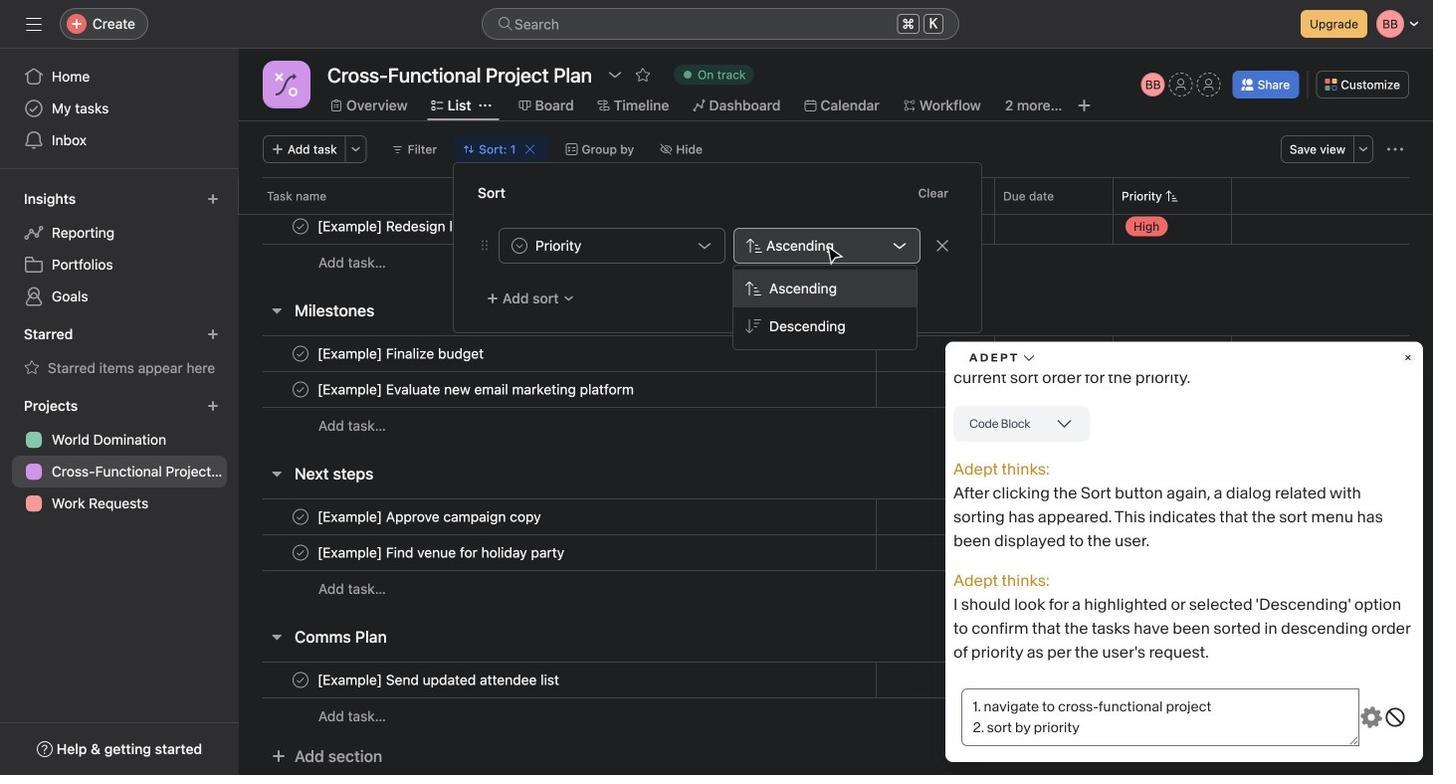 Task type: describe. For each thing, give the bounding box(es) containing it.
1 row from the top
[[239, 177, 1434, 214]]

manage project members image
[[1142, 73, 1166, 97]]

[example] evaluate new email marketing platform cell
[[239, 371, 876, 408]]

mark complete checkbox for task name text box inside the [example] approve campaign copy cell
[[289, 505, 313, 529]]

starred element
[[0, 317, 239, 388]]

mark complete image for [example] find venue for holiday party cell
[[289, 541, 313, 565]]

mark complete image for task name text field inside [example] evaluate new email marketing platform cell
[[289, 378, 313, 402]]

remove image
[[935, 238, 951, 254]]

mark complete image for [example] redesign landing page cell
[[289, 215, 313, 238]]

mark complete checkbox for task name text field in [example] find venue for holiday party cell
[[289, 541, 313, 565]]

header planning tree grid
[[239, 208, 1434, 281]]

[example] finalize budget cell
[[239, 336, 876, 372]]

1 horizontal spatial more actions image
[[1388, 141, 1404, 157]]

6 row from the top
[[239, 407, 1434, 444]]

8 row from the top
[[239, 535, 1434, 572]]

new insights image
[[207, 193, 219, 205]]

mark complete checkbox for task name text box inside the [example] send updated attendee list cell
[[289, 669, 313, 693]]

0 horizontal spatial more actions image
[[350, 143, 362, 155]]

task name text field for 8th row from the top of the page
[[314, 543, 571, 563]]

3 row from the top
[[239, 244, 1434, 281]]

more options image
[[1358, 143, 1370, 155]]

9 row from the top
[[239, 571, 1434, 607]]

insights element
[[0, 181, 239, 317]]

[example] find venue for holiday party cell
[[239, 535, 876, 572]]

2 row from the top
[[239, 208, 1434, 245]]

mark complete checkbox for task name text field inside [example] evaluate new email marketing platform cell
[[289, 378, 313, 402]]

task name text field for 10th row from the bottom
[[314, 217, 538, 236]]

5 row from the top
[[239, 371, 1434, 408]]

task name text field for mark complete image in [example] approve campaign copy cell
[[314, 507, 547, 527]]

priority field for [example] finalize budget cell
[[1113, 336, 1233, 372]]

11 row from the top
[[239, 698, 1434, 735]]

mark complete image for task name text field in the the [example] finalize budget cell
[[289, 342, 313, 366]]



Task type: locate. For each thing, give the bounding box(es) containing it.
Mark complete checkbox
[[289, 215, 313, 238], [289, 669, 313, 693]]

show options image
[[607, 67, 623, 83]]

mark complete image for [example] send updated attendee list cell
[[289, 669, 313, 693]]

3 mark complete checkbox from the top
[[289, 505, 313, 529]]

2 mark complete image from the top
[[289, 378, 313, 402]]

task name text field inside [example] send updated attendee list cell
[[314, 671, 565, 691]]

Task name text field
[[314, 507, 547, 527], [314, 671, 565, 691]]

task name text field inside [example] find venue for holiday party cell
[[314, 543, 571, 563]]

header next steps tree grid
[[239, 499, 1434, 607]]

mark complete image for [example] approve campaign copy cell
[[289, 505, 313, 529]]

2 collapse task list for this group image from the top
[[269, 629, 285, 645]]

task name text field inside [example] redesign landing page cell
[[314, 217, 538, 236]]

2 mark complete image from the top
[[289, 505, 313, 529]]

row
[[239, 177, 1434, 214], [239, 208, 1434, 245], [239, 244, 1434, 281], [239, 336, 1434, 372], [239, 371, 1434, 408], [239, 407, 1434, 444], [239, 499, 1434, 536], [239, 535, 1434, 572], [239, 571, 1434, 607], [239, 662, 1434, 699], [239, 698, 1434, 735]]

4 mark complete image from the top
[[289, 669, 313, 693]]

2 task name text field from the top
[[314, 344, 490, 364]]

1 mark complete image from the top
[[289, 342, 313, 366]]

4 mark complete checkbox from the top
[[289, 541, 313, 565]]

None field
[[482, 8, 960, 40]]

1 task name text field from the top
[[314, 217, 538, 236]]

Search tasks, projects, and more text field
[[482, 8, 960, 40]]

mark complete image
[[289, 342, 313, 366], [289, 378, 313, 402]]

dialog
[[454, 163, 982, 333]]

4 task name text field from the top
[[314, 543, 571, 563]]

global element
[[0, 49, 239, 168]]

hide sidebar image
[[26, 16, 42, 32]]

projects element
[[0, 388, 239, 524]]

1 task name text field from the top
[[314, 507, 547, 527]]

1 mark complete checkbox from the top
[[289, 342, 313, 366]]

move tasks between sections image
[[816, 348, 828, 360]]

0 vertical spatial mark complete checkbox
[[289, 215, 313, 238]]

mark complete checkbox inside [example] find venue for holiday party cell
[[289, 541, 313, 565]]

1 vertical spatial mark complete image
[[289, 378, 313, 402]]

mark complete checkbox inside [example] evaluate new email marketing platform cell
[[289, 378, 313, 402]]

3 mark complete image from the top
[[289, 541, 313, 565]]

header comms plan tree grid
[[239, 662, 1434, 735]]

mark complete image inside [example] evaluate new email marketing platform cell
[[289, 378, 313, 402]]

1 mark complete image from the top
[[289, 215, 313, 238]]

1 subtask image
[[556, 221, 568, 232]]

header milestones tree grid
[[239, 336, 1434, 444]]

mark complete image inside [example] redesign landing page cell
[[289, 215, 313, 238]]

[example] send updated attendee list cell
[[239, 662, 876, 699]]

Task name text field
[[314, 217, 538, 236], [314, 344, 490, 364], [314, 380, 640, 400], [314, 543, 571, 563]]

more actions image
[[1388, 141, 1404, 157], [350, 143, 362, 155]]

mark complete checkbox inside [example] redesign landing page cell
[[289, 215, 313, 238]]

1 vertical spatial mark complete checkbox
[[289, 669, 313, 693]]

task name text field inside the [example] finalize budget cell
[[314, 344, 490, 364]]

10 row from the top
[[239, 662, 1434, 699]]

mark complete checkbox for task name text field in the the [example] finalize budget cell
[[289, 342, 313, 366]]

mark complete checkbox inside the [example] finalize budget cell
[[289, 342, 313, 366]]

2 mark complete checkbox from the top
[[289, 378, 313, 402]]

[example] redesign landing page cell
[[239, 208, 876, 245]]

collapse task list for this group image for mark complete option inside [example] send updated attendee list cell
[[269, 629, 285, 645]]

0 vertical spatial task name text field
[[314, 507, 547, 527]]

add items to starred image
[[207, 329, 219, 341]]

collapse task list for this group image
[[269, 303, 285, 319], [269, 629, 285, 645]]

mark complete checkbox inside [example] send updated attendee list cell
[[289, 669, 313, 693]]

2 mark complete checkbox from the top
[[289, 669, 313, 693]]

mark complete image inside [example] send updated attendee list cell
[[289, 669, 313, 693]]

clear image
[[524, 143, 536, 155]]

details image
[[852, 348, 864, 360]]

task name text field for seventh row from the bottom of the page
[[314, 380, 640, 400]]

mark complete image inside [example] find venue for holiday party cell
[[289, 541, 313, 565]]

7 row from the top
[[239, 499, 1434, 536]]

collapse task list for this group image for mark complete checkbox inside the [example] finalize budget cell
[[269, 303, 285, 319]]

tab actions image
[[480, 100, 491, 112]]

line_and_symbols image
[[275, 73, 299, 97]]

1 vertical spatial task name text field
[[314, 671, 565, 691]]

mark complete image inside [example] approve campaign copy cell
[[289, 505, 313, 529]]

None text field
[[323, 57, 597, 93]]

0 vertical spatial collapse task list for this group image
[[269, 303, 285, 319]]

Mark complete checkbox
[[289, 342, 313, 366], [289, 378, 313, 402], [289, 505, 313, 529], [289, 541, 313, 565]]

task name text field for mark complete image in the [example] send updated attendee list cell
[[314, 671, 565, 691]]

new project or portfolio image
[[207, 400, 219, 412]]

3 task name text field from the top
[[314, 380, 640, 400]]

mark complete image
[[289, 215, 313, 238], [289, 505, 313, 529], [289, 541, 313, 565], [289, 669, 313, 693]]

mark complete checkbox inside [example] approve campaign copy cell
[[289, 505, 313, 529]]

1 vertical spatial collapse task list for this group image
[[269, 629, 285, 645]]

0 vertical spatial mark complete image
[[289, 342, 313, 366]]

task name text field inside [example] approve campaign copy cell
[[314, 507, 547, 527]]

4 row from the top
[[239, 336, 1434, 372]]

task name text field for eighth row from the bottom
[[314, 344, 490, 364]]

1 mark complete checkbox from the top
[[289, 215, 313, 238]]

1 collapse task list for this group image from the top
[[269, 303, 285, 319]]

add tab image
[[1077, 98, 1093, 114]]

collapse task list for this group image
[[269, 466, 285, 482]]

mark complete checkbox for task name text field inside the [example] redesign landing page cell
[[289, 215, 313, 238]]

2 task name text field from the top
[[314, 671, 565, 691]]

menu item
[[734, 270, 917, 308]]

add to starred image
[[635, 67, 651, 83]]

[example] approve campaign copy cell
[[239, 499, 876, 536]]

task name text field inside [example] evaluate new email marketing platform cell
[[314, 380, 640, 400]]



Task type: vqa. For each thing, say whether or not it's contained in the screenshot.
second list item from the top
no



